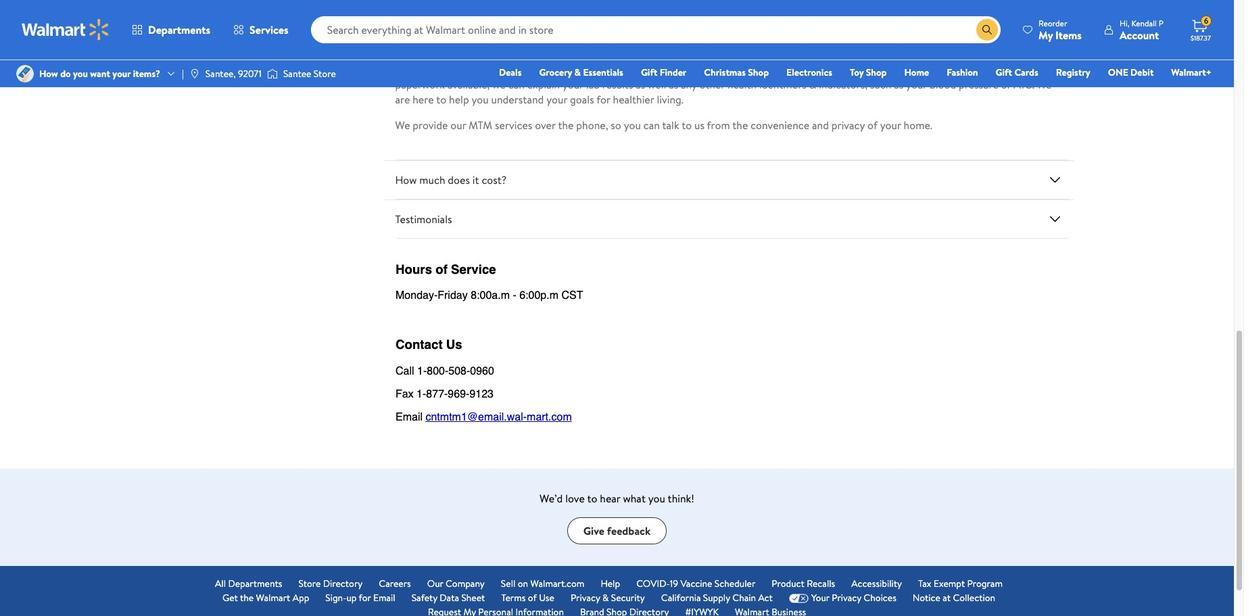 Task type: describe. For each thing, give the bounding box(es) containing it.
1 privacy from the left
[[571, 592, 601, 605]]

gift for gift cards
[[996, 66, 1013, 79]]

how for how can i prepare for a review?
[[395, 23, 417, 37]]

one
[[842, 62, 860, 77]]

1 as from the left
[[636, 77, 646, 92]]

you right 'so'
[[624, 118, 641, 133]]

we'd love to hear what you think!
[[540, 492, 695, 506]]

p
[[1160, 17, 1164, 29]]

account
[[1120, 27, 1160, 42]]

notice at collection link
[[913, 592, 996, 606]]

get
[[223, 592, 238, 605]]

all
[[215, 577, 226, 591]]

safety data sheet
[[412, 592, 485, 605]]

scheduler
[[715, 577, 756, 591]]

choices
[[864, 592, 897, 605]]

use
[[539, 592, 555, 605]]

the left the phone,
[[558, 118, 574, 133]]

deals
[[499, 66, 522, 79]]

sell on walmart.com link
[[501, 577, 585, 592]]

over-
[[553, 62, 577, 77]]

explain
[[527, 77, 560, 92]]

$187.37
[[1191, 33, 1212, 43]]

or
[[1002, 77, 1012, 92]]

kendall
[[1132, 17, 1158, 29]]

gift cards
[[996, 66, 1039, 79]]

terms of use link
[[502, 592, 555, 606]]

your up help
[[456, 62, 477, 77]]

grocery & essentials
[[540, 66, 624, 79]]

testimonials
[[395, 212, 452, 227]]

other
[[700, 77, 725, 92]]

sheet
[[462, 592, 485, 605]]

toy shop
[[850, 66, 887, 79]]

our company
[[427, 577, 485, 591]]

i
[[439, 23, 442, 37]]

product recalls
[[772, 577, 836, 591]]

essentials
[[583, 66, 624, 79]]

notice
[[913, 592, 941, 605]]

items
[[1056, 27, 1082, 42]]

such
[[871, 77, 892, 92]]

app
[[293, 592, 309, 605]]

sell
[[501, 577, 516, 591]]

collection
[[954, 592, 996, 605]]

walmart+ link
[[1166, 65, 1218, 80]]

home
[[905, 66, 930, 79]]

you right if
[[969, 62, 986, 77]]

registry
[[1057, 66, 1091, 79]]

 image for santee store
[[267, 67, 278, 81]]

2 horizontal spatial of
[[868, 118, 878, 133]]

your privacy choices link
[[789, 592, 897, 606]]

gift finder
[[641, 66, 687, 79]]

& left over-
[[543, 62, 550, 77]]

92071
[[238, 67, 262, 80]]

privacy
[[832, 118, 865, 133]]

help
[[601, 577, 620, 591]]

departments button
[[120, 14, 222, 46]]

0 vertical spatial store
[[314, 67, 336, 80]]

walmart image
[[22, 19, 110, 41]]

goals
[[570, 92, 594, 107]]

us
[[695, 118, 705, 133]]

does
[[448, 173, 470, 188]]

you right the do
[[73, 67, 88, 80]]

shop for toy shop
[[866, 66, 887, 79]]

our company link
[[427, 577, 485, 592]]

privacy & security
[[571, 592, 645, 605]]

review?
[[507, 23, 543, 37]]

prepare
[[444, 23, 480, 37]]

gift for gift finder
[[641, 66, 658, 79]]

santee
[[283, 67, 312, 80]]

christmas shop
[[704, 66, 769, 79]]

3 as from the left
[[895, 77, 904, 92]]

search icon image
[[982, 24, 993, 35]]

departments inside "link"
[[228, 577, 282, 591]]

how can i prepare for a review? image
[[1048, 27, 1064, 44]]

here
[[413, 92, 434, 107]]

2 as from the left
[[669, 77, 679, 92]]

your left home.
[[881, 118, 902, 133]]

shop for christmas shop
[[748, 66, 769, 79]]

make
[[708, 62, 733, 77]]

results
[[603, 77, 634, 92]]

christmas
[[704, 66, 746, 79]]

terms of use
[[502, 592, 555, 605]]

notice at collection
[[913, 592, 996, 605]]

the right with
[[885, 62, 901, 77]]

your right want
[[113, 67, 131, 80]]

home link
[[899, 65, 936, 80]]

6
[[1205, 15, 1209, 27]]

registry link
[[1051, 65, 1097, 80]]

items?
[[133, 67, 160, 80]]

how do you want your items?
[[39, 67, 160, 80]]

convenience
[[751, 118, 810, 133]]

exempt
[[934, 577, 966, 591]]

gather
[[395, 62, 428, 77]]

how much does it cost?
[[395, 173, 507, 188]]

& left lab
[[575, 66, 581, 79]]

to left make
[[695, 62, 705, 77]]

one debit
[[1109, 66, 1154, 79]]

so
[[611, 118, 622, 133]]

store directory link
[[299, 577, 363, 592]]

finder
[[660, 66, 687, 79]]

& left each
[[810, 77, 817, 92]]

0 vertical spatial can
[[420, 23, 436, 37]]

0 horizontal spatial over
[[535, 118, 556, 133]]

california
[[662, 592, 701, 605]]

easy
[[744, 62, 765, 77]]

over inside gather all of your prescriptions & over-the-counter medications to make it easy to go over each one with the pharmacist. if you have the paperwork available, we can explain your lab results as well as any other health identifiers & indicators, such as your blood pressure or a1c. we are here to help you understand your goals for healthier living.
[[794, 62, 815, 77]]

safety
[[412, 592, 438, 605]]

privacy choices icon image
[[789, 594, 809, 603]]

2 privacy from the left
[[832, 592, 862, 605]]

 image for how do you want your items?
[[16, 65, 34, 83]]



Task type: locate. For each thing, give the bounding box(es) containing it.
0 horizontal spatial can
[[420, 23, 436, 37]]

company
[[446, 577, 485, 591]]

1 horizontal spatial we
[[1037, 77, 1052, 92]]

how left the do
[[39, 67, 58, 80]]

0 vertical spatial departments
[[148, 22, 210, 37]]

grocery
[[540, 66, 573, 79]]

0 horizontal spatial it
[[473, 173, 479, 188]]

you right help
[[472, 92, 489, 107]]

your left blood
[[907, 77, 928, 92]]

2 vertical spatial can
[[644, 118, 660, 133]]

0 vertical spatial of
[[444, 62, 454, 77]]

privacy left help link
[[571, 592, 601, 605]]

0 vertical spatial it
[[735, 62, 742, 77]]

2 vertical spatial for
[[359, 592, 371, 605]]

what
[[623, 492, 646, 506]]

how for how much does it cost?
[[395, 173, 417, 188]]

you right "what"
[[649, 492, 666, 506]]

sign-up for email
[[326, 592, 396, 605]]

6 $187.37
[[1191, 15, 1212, 43]]

the right or
[[1013, 62, 1028, 77]]

and
[[813, 118, 829, 133]]

1 gift from the left
[[641, 66, 658, 79]]

your left lab
[[563, 77, 584, 92]]

1 horizontal spatial over
[[794, 62, 815, 77]]

as right the such
[[895, 77, 904, 92]]

to right love
[[588, 492, 598, 506]]

vaccine
[[681, 577, 713, 591]]

1 horizontal spatial can
[[509, 77, 525, 92]]

california supply chain act
[[662, 592, 773, 605]]

walmart.com
[[531, 577, 585, 591]]

a
[[499, 23, 504, 37]]

1 vertical spatial of
[[868, 118, 878, 133]]

 image right 92071
[[267, 67, 278, 81]]

for right up
[[359, 592, 371, 605]]

2 vertical spatial of
[[528, 592, 537, 605]]

santee,
[[206, 67, 236, 80]]

1 vertical spatial it
[[473, 173, 479, 188]]

at
[[943, 592, 951, 605]]

departments up get the walmart app 'link'
[[228, 577, 282, 591]]

2 horizontal spatial as
[[895, 77, 904, 92]]

shop left "go"
[[748, 66, 769, 79]]

& down the help
[[603, 592, 609, 605]]

0 horizontal spatial we
[[395, 118, 410, 133]]

we down are
[[395, 118, 410, 133]]

1 horizontal spatial privacy
[[832, 592, 862, 605]]

sell on walmart.com
[[501, 577, 585, 591]]

my
[[1039, 27, 1054, 42]]

gift finder link
[[635, 65, 693, 80]]

the inside 'tax exempt program get the walmart app'
[[240, 592, 254, 605]]

for inside gather all of your prescriptions & over-the-counter medications to make it easy to go over each one with the pharmacist. if you have the paperwork available, we can explain your lab results as well as any other health identifiers & indicators, such as your blood pressure or a1c. we are here to help you understand your goals for healthier living.
[[597, 92, 611, 107]]

a1c.
[[1014, 77, 1035, 92]]

 image left the do
[[16, 65, 34, 83]]

2 shop from the left
[[866, 66, 887, 79]]

do
[[60, 67, 71, 80]]

covid-
[[637, 577, 670, 591]]

product
[[772, 577, 805, 591]]

gift left cards
[[996, 66, 1013, 79]]

0 vertical spatial over
[[794, 62, 815, 77]]

1 horizontal spatial it
[[735, 62, 742, 77]]

shop right toy
[[866, 66, 887, 79]]

how for how do you want your items?
[[39, 67, 58, 80]]

can inside gather all of your prescriptions & over-the-counter medications to make it easy to go over each one with the pharmacist. if you have the paperwork available, we can explain your lab results as well as any other health identifiers & indicators, such as your blood pressure or a1c. we are here to help you understand your goals for healthier living.
[[509, 77, 525, 92]]

grocery & essentials link
[[533, 65, 630, 80]]

0 horizontal spatial gift
[[641, 66, 658, 79]]

as left well at the right of the page
[[636, 77, 646, 92]]

reorder my items
[[1039, 17, 1082, 42]]

tax exempt program link
[[919, 577, 1003, 592]]

0 horizontal spatial departments
[[148, 22, 210, 37]]

0 horizontal spatial privacy
[[571, 592, 601, 605]]

chain
[[733, 592, 756, 605]]

0 horizontal spatial for
[[359, 592, 371, 605]]

provide
[[413, 118, 448, 133]]

to left help
[[436, 92, 447, 107]]

1 horizontal spatial shop
[[866, 66, 887, 79]]

healthier
[[613, 92, 655, 107]]

tax exempt program get the walmart app
[[223, 577, 1003, 605]]

hi,
[[1120, 17, 1130, 29]]

the down all departments
[[240, 592, 254, 605]]

how left i
[[395, 23, 417, 37]]

1 horizontal spatial of
[[528, 592, 537, 605]]

we right the a1c.
[[1037, 77, 1052, 92]]

health
[[728, 77, 757, 92]]

 image
[[189, 68, 200, 79]]

we'd
[[540, 492, 563, 506]]

to left "go"
[[767, 62, 777, 77]]

0 horizontal spatial  image
[[16, 65, 34, 83]]

security
[[611, 592, 645, 605]]

as left any
[[669, 77, 679, 92]]

store
[[314, 67, 336, 80], [299, 577, 321, 591]]

1 vertical spatial store
[[299, 577, 321, 591]]

think!
[[668, 492, 695, 506]]

careers
[[379, 577, 411, 591]]

0 horizontal spatial shop
[[748, 66, 769, 79]]

santee, 92071
[[206, 67, 262, 80]]

can left i
[[420, 23, 436, 37]]

reorder
[[1039, 17, 1068, 29]]

living.
[[657, 92, 684, 107]]

hear
[[600, 492, 621, 506]]

0 vertical spatial for
[[483, 23, 497, 37]]

from
[[707, 118, 730, 133]]

with
[[863, 62, 883, 77]]

mtm
[[469, 118, 493, 133]]

accessibility
[[852, 577, 903, 591]]

how left much
[[395, 173, 417, 188]]

1 horizontal spatial  image
[[267, 67, 278, 81]]

1 horizontal spatial for
[[483, 23, 497, 37]]

go
[[780, 62, 792, 77]]

2 horizontal spatial for
[[597, 92, 611, 107]]

1 vertical spatial over
[[535, 118, 556, 133]]

can
[[420, 23, 436, 37], [509, 77, 525, 92], [644, 118, 660, 133]]

your left "goals" at the top left of page
[[547, 92, 568, 107]]

give feedback
[[584, 524, 651, 539]]

prescriptions
[[480, 62, 541, 77]]

program
[[968, 577, 1003, 591]]

1 vertical spatial departments
[[228, 577, 282, 591]]

well
[[648, 77, 667, 92]]

2 horizontal spatial can
[[644, 118, 660, 133]]

 image
[[16, 65, 34, 83], [267, 67, 278, 81]]

it inside gather all of your prescriptions & over-the-counter medications to make it easy to go over each one with the pharmacist. if you have the paperwork available, we can explain your lab results as well as any other health identifiers & indicators, such as your blood pressure or a1c. we are here to help you understand your goals for healthier living.
[[735, 62, 742, 77]]

pharmacist.
[[903, 62, 957, 77]]

over right services
[[535, 118, 556, 133]]

it right does
[[473, 173, 479, 188]]

we inside gather all of your prescriptions & over-the-counter medications to make it easy to go over each one with the pharmacist. if you have the paperwork available, we can explain your lab results as well as any other health identifiers & indicators, such as your blood pressure or a1c. we are here to help you understand your goals for healthier living.
[[1037, 77, 1052, 92]]

to left us
[[682, 118, 692, 133]]

how can i prepare for a review?
[[395, 23, 543, 37]]

store up app
[[299, 577, 321, 591]]

testimonials image
[[1048, 211, 1064, 228]]

the-
[[577, 62, 597, 77]]

tax
[[919, 577, 932, 591]]

of left use on the bottom left of the page
[[528, 592, 537, 605]]

can right we
[[509, 77, 525, 92]]

0 vertical spatial we
[[1037, 77, 1052, 92]]

safety data sheet link
[[412, 592, 485, 606]]

1 horizontal spatial departments
[[228, 577, 282, 591]]

for right "goals" at the top left of page
[[597, 92, 611, 107]]

0 horizontal spatial as
[[636, 77, 646, 92]]

1 shop from the left
[[748, 66, 769, 79]]

departments inside 'dropdown button'
[[148, 22, 210, 37]]

want
[[90, 67, 110, 80]]

we provide our mtm services over the phone, so you can talk to us from the convenience and privacy of your home.
[[395, 118, 933, 133]]

gift
[[641, 66, 658, 79], [996, 66, 1013, 79]]

can left talk
[[644, 118, 660, 133]]

it left the "easy"
[[735, 62, 742, 77]]

Walmart Site-Wide search field
[[311, 16, 1001, 43]]

privacy
[[571, 592, 601, 605], [832, 592, 862, 605]]

home.
[[904, 118, 933, 133]]

1 vertical spatial we
[[395, 118, 410, 133]]

cost?
[[482, 173, 507, 188]]

0 horizontal spatial of
[[444, 62, 454, 77]]

all departments
[[215, 577, 282, 591]]

all
[[431, 62, 441, 77]]

departments up |
[[148, 22, 210, 37]]

our
[[427, 577, 444, 591]]

2 vertical spatial how
[[395, 173, 417, 188]]

gift left finder
[[641, 66, 658, 79]]

over right "go"
[[794, 62, 815, 77]]

1 horizontal spatial as
[[669, 77, 679, 92]]

lab
[[586, 77, 600, 92]]

store right santee at left top
[[314, 67, 336, 80]]

gather all of your prescriptions & over-the-counter medications to make it easy to go over each one with the pharmacist. if you have the paperwork available, we can explain your lab results as well as any other health identifiers & indicators, such as your blood pressure or a1c. we are here to help you understand your goals for healthier living.
[[395, 62, 1052, 107]]

of right privacy
[[868, 118, 878, 133]]

1 vertical spatial how
[[39, 67, 58, 80]]

of
[[444, 62, 454, 77], [868, 118, 878, 133], [528, 592, 537, 605]]

walmart
[[256, 592, 290, 605]]

privacy right your
[[832, 592, 862, 605]]

of inside gather all of your prescriptions & over-the-counter medications to make it easy to go over each one with the pharmacist. if you have the paperwork available, we can explain your lab results as well as any other health identifiers & indicators, such as your blood pressure or a1c. we are here to help you understand your goals for healthier living.
[[444, 62, 454, 77]]

services
[[250, 22, 289, 37]]

the right from
[[733, 118, 749, 133]]

your privacy choices
[[812, 592, 897, 605]]

our
[[451, 118, 466, 133]]

for left a
[[483, 23, 497, 37]]

of right all
[[444, 62, 454, 77]]

understand
[[492, 92, 544, 107]]

are
[[395, 92, 410, 107]]

Search search field
[[311, 16, 1001, 43]]

how much does it cost? image
[[1048, 172, 1064, 188]]

1 vertical spatial for
[[597, 92, 611, 107]]

2 gift from the left
[[996, 66, 1013, 79]]

hi, kendall p account
[[1120, 17, 1164, 42]]

deals link
[[493, 65, 528, 80]]

data
[[440, 592, 459, 605]]

1 horizontal spatial gift
[[996, 66, 1013, 79]]

directory
[[323, 577, 363, 591]]

available,
[[448, 77, 490, 92]]

email
[[373, 592, 396, 605]]

walmart+
[[1172, 66, 1212, 79]]

1 vertical spatial can
[[509, 77, 525, 92]]

0 vertical spatial how
[[395, 23, 417, 37]]



Task type: vqa. For each thing, say whether or not it's contained in the screenshot.
2nd the "Add" button
no



